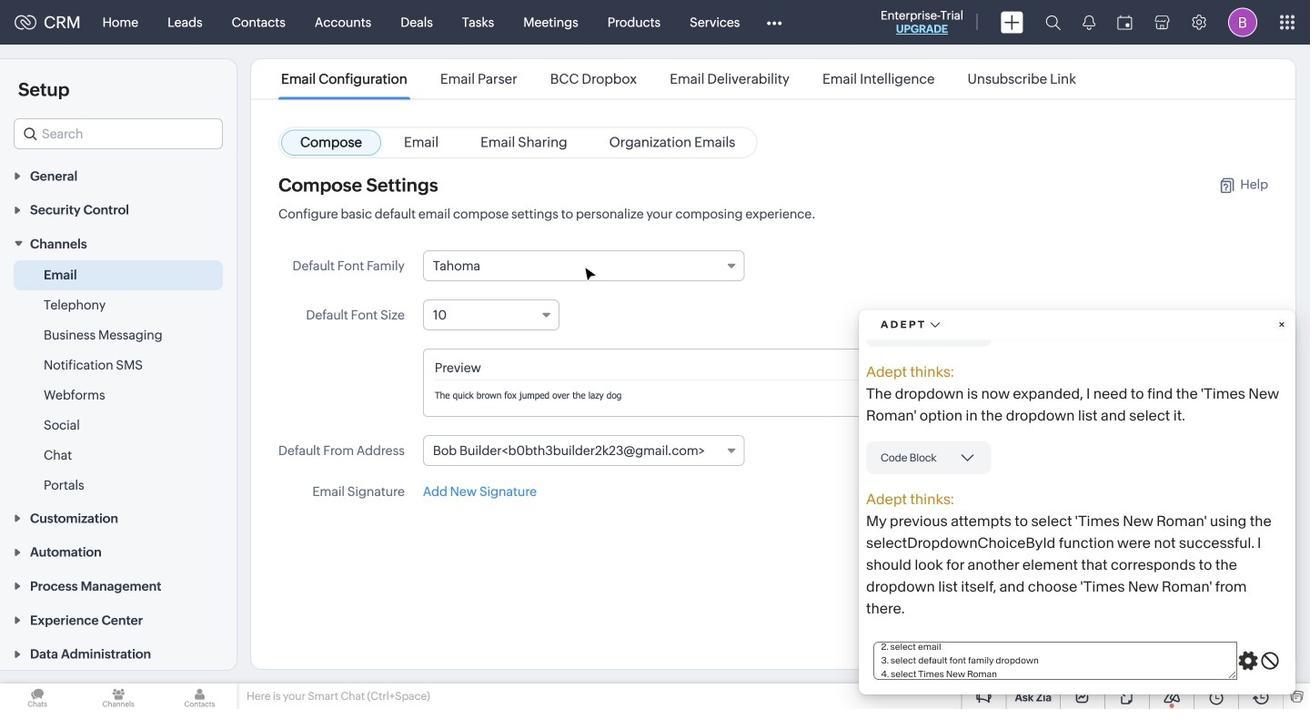 Task type: locate. For each thing, give the bounding box(es) containing it.
list
[[265, 59, 1093, 99]]

channels image
[[81, 684, 156, 709]]

region
[[0, 260, 237, 501]]

create menu image
[[1001, 11, 1024, 33]]

search image
[[1046, 15, 1061, 30]]

profile element
[[1218, 0, 1269, 44]]

contacts image
[[162, 684, 237, 709]]

Other Modules field
[[755, 8, 794, 37]]

signals element
[[1072, 0, 1107, 45]]

None field
[[14, 118, 223, 149], [423, 250, 745, 281], [423, 299, 560, 330], [423, 435, 745, 466], [423, 250, 745, 281], [423, 299, 560, 330], [423, 435, 745, 466]]



Task type: vqa. For each thing, say whether or not it's contained in the screenshot.
The Chats image
yes



Task type: describe. For each thing, give the bounding box(es) containing it.
chats image
[[0, 684, 75, 709]]

profile image
[[1229, 8, 1258, 37]]

search element
[[1035, 0, 1072, 45]]

signals image
[[1083, 15, 1096, 30]]

Search text field
[[15, 119, 222, 148]]

none field the "search"
[[14, 118, 223, 149]]

create menu element
[[990, 0, 1035, 44]]

logo image
[[15, 15, 36, 30]]

calendar image
[[1118, 15, 1133, 30]]



